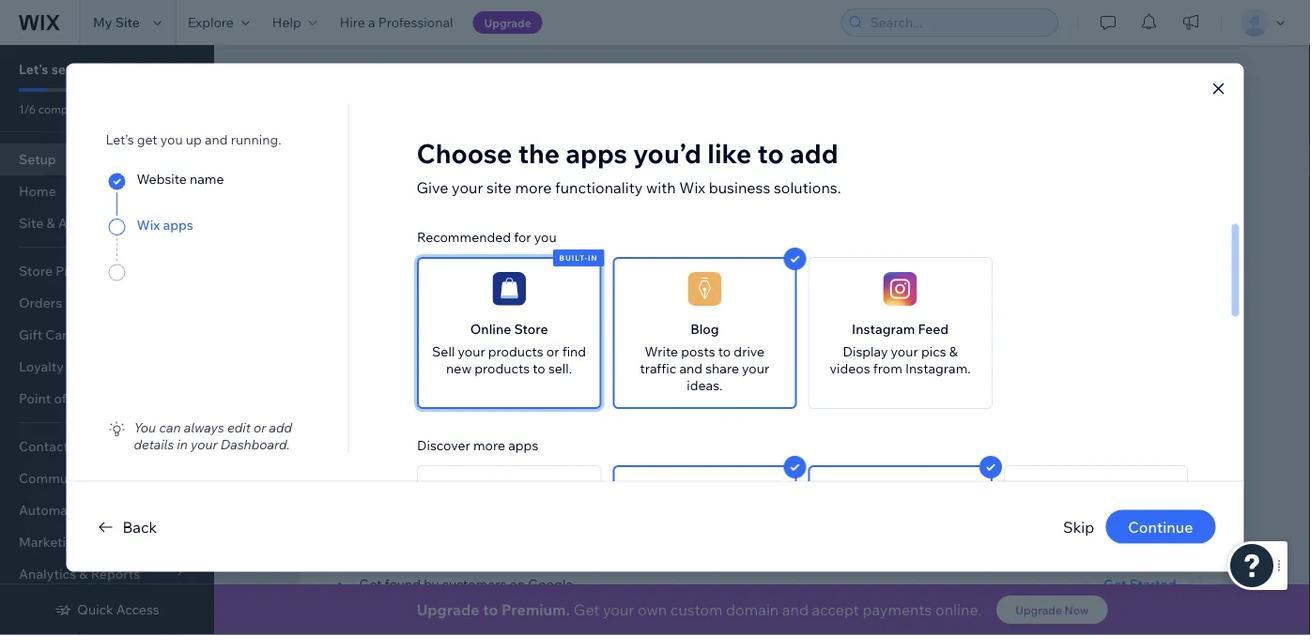 Task type: locate. For each thing, give the bounding box(es) containing it.
0 vertical spatial store
[[124, 61, 157, 77]]

or
[[546, 344, 559, 360], [254, 419, 266, 436]]

2 horizontal spatial get
[[1104, 577, 1127, 593]]

to right like
[[758, 137, 784, 170]]

upgrade for upgrade to premium. get your own custom domain and accept payments online.
[[417, 601, 480, 620]]

or inside the sell your products or find new products to sell.
[[546, 344, 559, 360]]

0 horizontal spatial a
[[368, 14, 375, 31]]

set inside button
[[1075, 472, 1097, 488]]

wix
[[679, 178, 705, 197], [137, 217, 160, 233]]

0 horizontal spatial set
[[359, 472, 380, 488]]

help button
[[261, 0, 328, 45]]

1 vertical spatial more
[[473, 437, 505, 454]]

design site inside button
[[1106, 524, 1176, 541]]

set
[[51, 61, 71, 77], [365, 150, 390, 171]]

1 vertical spatial apps
[[163, 217, 193, 233]]

let's get you up and running.
[[106, 131, 281, 148]]

hire
[[340, 14, 365, 31]]

0 horizontal spatial or
[[254, 419, 266, 436]]

1 vertical spatial custom
[[671, 601, 723, 620]]

wix down website
[[137, 217, 160, 233]]

premium.
[[501, 601, 570, 620]]

skip button
[[1063, 516, 1095, 539]]

a for professional
[[368, 14, 375, 31]]

1 vertical spatial wix
[[137, 217, 160, 233]]

continue button
[[1106, 510, 1216, 544]]

few
[[622, 310, 644, 326]]

your left site
[[452, 178, 483, 197]]

2 vertical spatial apps
[[508, 437, 538, 454]]

edit
[[227, 419, 251, 436]]

apps inside choose the apps you'd like to add give your site more functionality with wix business solutions.
[[566, 137, 627, 170]]

2 vertical spatial let's
[[706, 348, 735, 364]]

upgrade to premium. get your own custom domain and accept payments online.
[[417, 601, 982, 620]]

home link
[[0, 176, 207, 208]]

1 vertical spatial add
[[269, 419, 292, 436]]

0 horizontal spatial set
[[51, 61, 71, 77]]

or inside you can always edit or add details in your dashboard.
[[254, 419, 266, 436]]

to inside blog write posts to drive traffic and share your ideas.
[[718, 344, 730, 360]]

apps up functionality
[[566, 137, 627, 170]]

add up the solutions.
[[790, 137, 839, 170]]

domain for custom
[[476, 266, 523, 282]]

0 vertical spatial design
[[1137, 73, 1180, 90]]

store up site
[[458, 150, 501, 171]]

1 horizontal spatial get
[[574, 601, 600, 620]]

to inside the sell your products or find new products to sell.
[[532, 360, 545, 377]]

1 vertical spatial domain
[[467, 310, 513, 326]]

it
[[586, 310, 595, 326]]

1 vertical spatial site
[[1183, 73, 1207, 90]]

1 horizontal spatial in
[[598, 310, 609, 326]]

drive
[[733, 344, 764, 360]]

0 horizontal spatial you
[[160, 131, 183, 148]]

sidebar element
[[0, 45, 214, 636]]

sell.
[[548, 360, 572, 377]]

store down 'my site'
[[124, 61, 157, 77]]

in for a
[[598, 310, 609, 326]]

quick
[[77, 602, 113, 619]]

add inside you can always edit or add details in your dashboard.
[[269, 419, 292, 436]]

your down always
[[191, 436, 218, 453]]

in down can
[[177, 436, 188, 453]]

your inside choose the apps you'd like to add give your site more functionality with wix business solutions.
[[452, 178, 483, 197]]

in for your
[[177, 436, 188, 453]]

your inside sidebar element
[[93, 61, 121, 77]]

1 vertical spatial in
[[177, 436, 188, 453]]

a right hire
[[368, 14, 375, 31]]

0 horizontal spatial custom
[[426, 266, 473, 282]]

0 horizontal spatial more
[[473, 437, 505, 454]]

set for set up shipping
[[1075, 472, 1097, 488]]

wix right with
[[679, 178, 705, 197]]

point
[[19, 391, 51, 407]]

let's set up your store up give
[[323, 150, 501, 171]]

and left 'accept'
[[782, 601, 809, 620]]

1 vertical spatial set
[[365, 150, 390, 171]]

1 set from the left
[[359, 472, 380, 488]]

videos
[[829, 360, 870, 377]]

0 vertical spatial design site
[[1137, 73, 1207, 90]]

1 vertical spatial or
[[254, 419, 266, 436]]

or up sell.
[[546, 344, 559, 360]]

get left the started
[[1104, 577, 1127, 593]]

0 vertical spatial domain
[[476, 266, 523, 282]]

and
[[205, 131, 228, 148], [516, 310, 539, 326], [679, 360, 702, 377], [458, 472, 482, 488], [782, 601, 809, 620]]

you right get
[[160, 131, 183, 148]]

point of sale link
[[0, 383, 207, 415]]

0 vertical spatial more
[[515, 178, 552, 197]]

your up from
[[891, 344, 918, 360]]

0 horizontal spatial in
[[177, 436, 188, 453]]

let's
[[106, 131, 134, 148]]

in right it
[[598, 310, 609, 326]]

up left choose
[[393, 150, 414, 171]]

apps up delivery
[[508, 437, 538, 454]]

your down drive on the bottom of the page
[[742, 360, 769, 377]]

a left few
[[612, 310, 619, 326]]

get left found
[[359, 577, 382, 593]]

1 horizontal spatial wix
[[679, 178, 705, 197]]

1 horizontal spatial or
[[546, 344, 559, 360]]

domain down recommended for you
[[476, 266, 523, 282]]

apps down website name
[[163, 217, 193, 233]]

1 vertical spatial let's
[[323, 150, 361, 171]]

domain left 'accept'
[[726, 601, 779, 620]]

products
[[488, 344, 543, 360], [474, 360, 529, 377]]

2 horizontal spatial apps
[[566, 137, 627, 170]]

1 vertical spatial a
[[416, 266, 423, 282]]

1 horizontal spatial set
[[1075, 472, 1097, 488]]

in inside you can always edit or add details in your dashboard.
[[177, 436, 188, 453]]

up inside sidebar element
[[74, 61, 90, 77]]

your right update
[[408, 218, 435, 234]]

1 horizontal spatial you
[[534, 229, 556, 245]]

hire a professional
[[340, 14, 453, 31]]

you
[[160, 131, 183, 148], [534, 229, 556, 245]]

custom down recommended
[[426, 266, 473, 282]]

professional
[[378, 14, 453, 31]]

automations
[[19, 503, 99, 519]]

new
[[446, 360, 471, 377]]

2 horizontal spatial let's
[[706, 348, 735, 364]]

0 vertical spatial let's
[[19, 61, 48, 77]]

functionality
[[555, 178, 643, 197]]

let's inside sidebar element
[[19, 61, 48, 77]]

let's inside button
[[706, 348, 735, 364]]

upgrade left now
[[1016, 604, 1062, 618]]

0 vertical spatial a
[[368, 14, 375, 31]]

0 horizontal spatial get
[[359, 577, 382, 593]]

upgrade
[[484, 15, 531, 30], [417, 601, 480, 620], [1016, 604, 1062, 618]]

a right connect
[[416, 266, 423, 282]]

discover
[[417, 437, 470, 454]]

upgrade inside upgrade now button
[[1016, 604, 1062, 618]]

custom right the own
[[671, 601, 723, 620]]

add up dashboard.
[[269, 419, 292, 436]]

0 horizontal spatial add
[[269, 419, 292, 436]]

1 horizontal spatial upgrade
[[484, 15, 531, 30]]

get for get found by customers on google
[[359, 577, 382, 593]]

set up 1/6 completed
[[51, 61, 71, 77]]

up left the shipping at the left
[[383, 472, 399, 488]]

you for get
[[160, 131, 183, 148]]

your down upgrade button
[[455, 68, 512, 101]]

get for get started
[[1104, 577, 1127, 593]]

sale
[[70, 391, 97, 407]]

let's set up your store up completed at the left of page
[[19, 61, 157, 77]]

2 horizontal spatial a
[[612, 310, 619, 326]]

get started
[[1104, 577, 1176, 593]]

1 vertical spatial design site
[[1106, 524, 1176, 541]]

with
[[646, 178, 676, 197]]

0 vertical spatial let's set up your store
[[19, 61, 157, 77]]

perfect
[[419, 310, 464, 326]]

quick access
[[77, 602, 159, 619]]

1 vertical spatial let's set up your store
[[323, 150, 501, 171]]

details
[[134, 436, 174, 453]]

apps for choose
[[566, 137, 627, 170]]

0 vertical spatial custom
[[426, 266, 473, 282]]

store left type
[[438, 218, 469, 234]]

instagram.
[[905, 360, 971, 377]]

1 vertical spatial design
[[1106, 524, 1149, 541]]

delivery
[[484, 472, 533, 488]]

upgrade up "welcome to your dashboard" in the top of the page
[[484, 15, 531, 30]]

up
[[74, 61, 90, 77], [186, 131, 202, 148], [393, 150, 414, 171], [383, 472, 399, 488]]

you right for
[[534, 229, 556, 245]]

1 horizontal spatial apps
[[508, 437, 538, 454]]

or up dashboard.
[[254, 419, 266, 436]]

your inside you can always edit or add details in your dashboard.
[[191, 436, 218, 453]]

and left running.
[[205, 131, 228, 148]]

upgrade for upgrade
[[484, 15, 531, 30]]

0 vertical spatial set
[[51, 61, 71, 77]]

1 horizontal spatial set
[[365, 150, 390, 171]]

0 vertical spatial in
[[598, 310, 609, 326]]

payments
[[863, 601, 932, 620]]

upgrade inside upgrade button
[[484, 15, 531, 30]]

0 vertical spatial wix
[[679, 178, 705, 197]]

design inside design site button
[[1106, 524, 1149, 541]]

you'd
[[633, 137, 702, 170]]

1 vertical spatial you
[[534, 229, 556, 245]]

1 horizontal spatial a
[[416, 266, 423, 282]]

and down posts
[[679, 360, 702, 377]]

welcome
[[300, 68, 416, 101]]

set up update
[[365, 150, 390, 171]]

0 vertical spatial site
[[115, 14, 140, 31]]

give
[[417, 178, 449, 197]]

0 horizontal spatial upgrade
[[417, 601, 480, 620]]

get started button
[[1087, 571, 1193, 599]]

store
[[124, 61, 157, 77], [458, 150, 501, 171], [438, 218, 469, 234]]

set
[[359, 472, 380, 488], [1075, 472, 1097, 488]]

to left sell.
[[532, 360, 545, 377]]

0 vertical spatial apps
[[566, 137, 627, 170]]

design site
[[1137, 73, 1207, 90], [1106, 524, 1176, 541]]

to down professional
[[422, 68, 449, 101]]

domain left store
[[467, 310, 513, 326]]

1 horizontal spatial add
[[790, 137, 839, 170]]

more up delivery
[[473, 437, 505, 454]]

2 vertical spatial store
[[438, 218, 469, 234]]

domain
[[476, 266, 523, 282], [467, 310, 513, 326], [726, 601, 779, 620]]

set up shipping button
[[1058, 466, 1193, 494]]

started
[[1130, 577, 1176, 593]]

get inside button
[[1104, 577, 1127, 593]]

to up share
[[718, 344, 730, 360]]

your right find
[[389, 310, 416, 326]]

more
[[515, 178, 552, 197], [473, 437, 505, 454]]

0 horizontal spatial let's set up your store
[[19, 61, 157, 77]]

custom
[[426, 266, 473, 282], [671, 601, 723, 620]]

2 vertical spatial a
[[612, 310, 619, 326]]

upgrade for upgrade now
[[1016, 604, 1062, 618]]

up up completed at the left of page
[[74, 61, 90, 77]]

more right site
[[515, 178, 552, 197]]

domain for perfect
[[467, 310, 513, 326]]

2 horizontal spatial upgrade
[[1016, 604, 1062, 618]]

add inside choose the apps you'd like to add give your site more functionality with wix business solutions.
[[790, 137, 839, 170]]

display
[[843, 344, 888, 360]]

1 horizontal spatial more
[[515, 178, 552, 197]]

automations link
[[0, 495, 207, 527]]

0 horizontal spatial let's
[[19, 61, 48, 77]]

a
[[368, 14, 375, 31], [416, 266, 423, 282], [612, 310, 619, 326]]

set left 'up'
[[1075, 472, 1097, 488]]

site
[[487, 178, 512, 197]]

wix apps
[[137, 217, 193, 233]]

2 set from the left
[[1075, 472, 1097, 488]]

let's go
[[706, 348, 756, 364]]

website name
[[137, 171, 224, 188]]

set left the shipping at the left
[[359, 472, 380, 488]]

0 horizontal spatial site
[[115, 14, 140, 31]]

0 vertical spatial you
[[160, 131, 183, 148]]

your down my
[[93, 61, 121, 77]]

0 vertical spatial add
[[790, 137, 839, 170]]

update
[[359, 218, 405, 234]]

online
[[470, 321, 511, 337]]

found
[[385, 577, 421, 593]]

your up "new" on the bottom of the page
[[457, 344, 485, 360]]

1 horizontal spatial site
[[1152, 524, 1176, 541]]

e.g., mystunningwebsite.com field
[[383, 343, 667, 369]]

and left secure
[[516, 310, 539, 326]]

pics
[[921, 344, 946, 360]]

0 vertical spatial or
[[546, 344, 559, 360]]

2 vertical spatial domain
[[726, 601, 779, 620]]

store inside sidebar element
[[124, 61, 157, 77]]

2 vertical spatial site
[[1152, 524, 1176, 541]]

upgrade button
[[473, 11, 543, 34]]

design
[[1137, 73, 1180, 90], [1106, 524, 1149, 541]]

running.
[[231, 131, 281, 148]]

upgrade down by
[[417, 601, 480, 620]]

get right premium. in the bottom left of the page
[[574, 601, 600, 620]]

2 horizontal spatial site
[[1183, 73, 1207, 90]]



Task type: vqa. For each thing, say whether or not it's contained in the screenshot.
new
yes



Task type: describe. For each thing, give the bounding box(es) containing it.
you
[[134, 419, 156, 436]]

update your store type
[[359, 218, 500, 234]]

choose
[[417, 137, 512, 170]]

set for set up shipping and delivery
[[359, 472, 380, 488]]

always
[[184, 419, 224, 436]]

completed
[[38, 102, 95, 116]]

setup link
[[0, 144, 207, 176]]

to inside choose the apps you'd like to add give your site more functionality with wix business solutions.
[[758, 137, 784, 170]]

more inside choose the apps you'd like to add give your site more functionality with wix business solutions.
[[515, 178, 552, 197]]

0 horizontal spatial apps
[[163, 217, 193, 233]]

dashboard.
[[221, 436, 290, 453]]

like
[[708, 137, 752, 170]]

set up shipping and delivery
[[359, 472, 533, 488]]

apps for discover
[[508, 437, 538, 454]]

instagram feed display your pics & videos from instagram.
[[829, 321, 971, 377]]

you can always edit or add details in your dashboard.
[[134, 419, 292, 453]]

and down 'discover more apps'
[[458, 472, 482, 488]]

clicks.
[[647, 310, 684, 326]]

find
[[359, 310, 386, 326]]

wix inside choose the apps you'd like to add give your site more functionality with wix business solutions.
[[679, 178, 705, 197]]

shipping
[[402, 472, 455, 488]]

your inside the "instagram feed display your pics & videos from instagram."
[[891, 344, 918, 360]]

posts
[[681, 344, 715, 360]]

help
[[272, 14, 301, 31]]

the
[[518, 137, 560, 170]]

to down customers
[[483, 601, 498, 620]]

name
[[190, 171, 224, 188]]

design site button
[[1089, 519, 1193, 547]]

write
[[644, 344, 678, 360]]

up up name
[[186, 131, 202, 148]]

from
[[873, 360, 902, 377]]

built-
[[559, 253, 588, 263]]

Search... field
[[865, 9, 1052, 36]]

go
[[738, 348, 756, 364]]

discover more apps
[[417, 437, 538, 454]]

upgrade now button
[[997, 596, 1108, 625]]

find your perfect domain and secure it in a few clicks.
[[359, 310, 684, 326]]

recommended
[[417, 229, 511, 245]]

for
[[514, 229, 531, 245]]

dashboard
[[517, 68, 656, 101]]

connect a custom domain
[[359, 266, 523, 282]]

your inside the sell your products or find new products to sell.
[[457, 344, 485, 360]]

continue
[[1128, 518, 1193, 537]]

online store
[[470, 321, 548, 337]]

your inside blog write posts to drive traffic and share your ideas.
[[742, 360, 769, 377]]

online.
[[936, 601, 982, 620]]

instagram
[[852, 321, 915, 337]]

design site link
[[1103, 68, 1224, 96]]

a for custom
[[416, 266, 423, 282]]

built-in
[[559, 253, 598, 263]]

get
[[137, 131, 157, 148]]

connect
[[359, 266, 413, 282]]

solutions.
[[774, 178, 841, 197]]

1 horizontal spatial custom
[[671, 601, 723, 620]]

0 horizontal spatial wix
[[137, 217, 160, 233]]

share
[[705, 360, 739, 377]]

store
[[514, 321, 548, 337]]

set inside sidebar element
[[51, 61, 71, 77]]

secure
[[542, 310, 583, 326]]

sell your products or find new products to sell.
[[432, 344, 586, 377]]

upgrade now
[[1016, 604, 1089, 618]]

&
[[949, 344, 957, 360]]

1 horizontal spatial let's set up your store
[[323, 150, 501, 171]]

feed
[[918, 321, 948, 337]]

you for for
[[534, 229, 556, 245]]

accept
[[812, 601, 859, 620]]

business
[[709, 178, 771, 197]]

your up give
[[418, 150, 455, 171]]

back button
[[94, 516, 157, 539]]

blog
[[690, 321, 719, 337]]

blog write posts to drive traffic and share your ideas.
[[640, 321, 769, 394]]

your left the own
[[603, 601, 634, 620]]

design inside design site 'link'
[[1137, 73, 1180, 90]]

site inside 'link'
[[1183, 73, 1207, 90]]

on
[[510, 577, 525, 593]]

shipping
[[1120, 472, 1176, 488]]

and inside blog write posts to drive traffic and share your ideas.
[[679, 360, 702, 377]]

hire a professional link
[[328, 0, 465, 45]]

site inside button
[[1152, 524, 1176, 541]]

home
[[19, 183, 56, 200]]

now
[[1065, 604, 1089, 618]]

ideas.
[[686, 377, 722, 394]]

1/6
[[19, 102, 36, 116]]

traffic
[[640, 360, 676, 377]]

back
[[123, 518, 157, 537]]

by
[[424, 577, 439, 593]]

point of sale
[[19, 391, 97, 407]]

let's set up your store inside sidebar element
[[19, 61, 157, 77]]

1 horizontal spatial let's
[[323, 150, 361, 171]]

1 vertical spatial store
[[458, 150, 501, 171]]

type
[[472, 218, 500, 234]]

recommended for you
[[417, 229, 556, 245]]

setup
[[19, 151, 56, 168]]

google
[[528, 577, 573, 593]]

design site inside 'link'
[[1137, 73, 1207, 90]]

up
[[1099, 472, 1117, 488]]

access
[[116, 602, 159, 619]]



